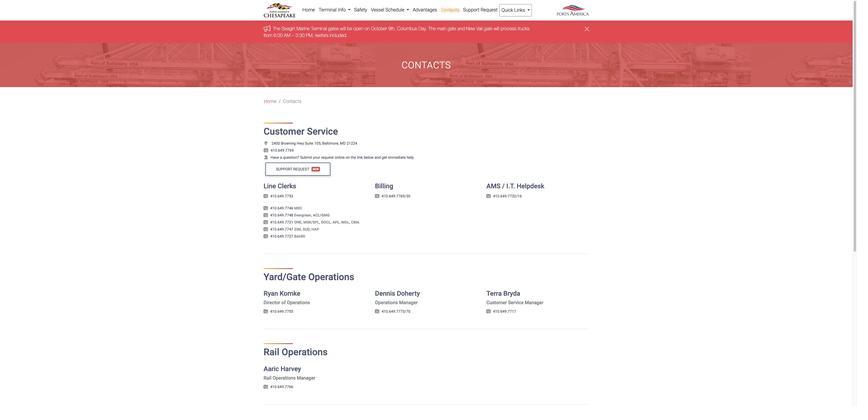 Task type: locate. For each thing, give the bounding box(es) containing it.
support request down question?
[[276, 167, 309, 171]]

1 vertical spatial rail
[[264, 375, 272, 381]]

410.649.7717
[[493, 309, 516, 314]]

yard/gate operations
[[264, 271, 354, 283]]

phone office image down billing
[[375, 194, 379, 198]]

105,
[[314, 141, 321, 145]]

phone office image inside 410.649.7732/16 link
[[487, 194, 491, 198]]

and
[[458, 26, 465, 31], [375, 155, 381, 159]]

manager for aaric harvey
[[297, 375, 316, 381]]

apl,
[[333, 220, 341, 224]]

harvey
[[281, 365, 301, 373]]

410.649.7773/70
[[382, 309, 411, 314]]

operations
[[308, 271, 354, 283], [287, 300, 310, 305], [375, 300, 398, 305], [282, 347, 328, 358], [273, 375, 296, 381]]

phone office image left the 410.649.7721
[[264, 221, 268, 224]]

phone office image up user headset icon
[[264, 149, 268, 152]]

phone office image left the '410.649.7773/70'
[[375, 310, 379, 314]]

vessel
[[371, 7, 385, 13]]

1 horizontal spatial manager
[[399, 300, 418, 305]]

1 vertical spatial contacts
[[402, 60, 451, 71]]

0 vertical spatial support
[[463, 7, 480, 13]]

phone office image left 410.649.7747
[[264, 228, 268, 231]]

1 horizontal spatial gate
[[484, 26, 493, 31]]

terminal inside the seagirt marine terminal gates will be open on october 9th, columbus day. the main gate and new vail gate will process trucks from 6:00 am – 3:30 pm, reefers included.
[[311, 26, 327, 31]]

kornke
[[280, 290, 300, 297]]

safety
[[354, 7, 367, 13]]

410.649.7753
[[270, 194, 293, 198]]

aaric harvey rail operations manager
[[264, 365, 316, 381]]

terra
[[487, 290, 502, 297]]

phone office image for 410.649.7766
[[264, 385, 268, 389]]

the seagirt marine terminal gates will be open on october 9th, columbus day. the main gate and new vail gate will process trucks from 6:00 am – 3:30 pm, reefers included. link
[[264, 26, 530, 38]]

0 vertical spatial terminal
[[319, 7, 337, 13]]

1 vertical spatial service
[[508, 300, 524, 305]]

doherty
[[397, 290, 420, 297]]

support request link
[[461, 4, 500, 16]]

1 horizontal spatial on
[[365, 26, 370, 31]]

vessel schedule
[[371, 7, 406, 13]]

support
[[463, 7, 480, 13], [276, 167, 292, 171]]

rail up aaric
[[264, 347, 279, 358]]

bahri
[[294, 234, 305, 238]]

1 gate from the left
[[448, 26, 456, 31]]

1 vertical spatial customer
[[487, 300, 507, 305]]

the right 'day.'
[[429, 26, 436, 31]]

phone office image left 410.649.7727 in the left of the page
[[264, 235, 268, 238]]

operations inside the aaric harvey rail operations manager
[[273, 375, 296, 381]]

new down 'your'
[[313, 167, 319, 171]]

and left get
[[375, 155, 381, 159]]

0 horizontal spatial will
[[340, 26, 346, 31]]

support up 'vail'
[[463, 7, 480, 13]]

phone office image
[[487, 194, 491, 198], [264, 214, 268, 217], [264, 228, 268, 231], [264, 310, 268, 314], [375, 310, 379, 314], [264, 385, 268, 389]]

2 horizontal spatial manager
[[525, 300, 544, 305]]

of
[[282, 300, 286, 305]]

rail down aaric
[[264, 375, 272, 381]]

new
[[466, 26, 475, 31], [313, 167, 319, 171]]

410.649.7755 link
[[264, 309, 293, 314]]

immediate
[[388, 155, 406, 159]]

0 vertical spatial home link
[[301, 4, 317, 16]]

will
[[340, 26, 346, 31], [494, 26, 500, 31]]

1 vertical spatial home
[[264, 99, 277, 104]]

phone office image inside 410.649.7753 link
[[264, 194, 268, 198]]

manager inside the aaric harvey rail operations manager
[[297, 375, 316, 381]]

customer down terra
[[487, 300, 507, 305]]

helpdesk
[[517, 182, 545, 190]]

gates
[[328, 26, 339, 31]]

home for leftmost home link
[[264, 99, 277, 104]]

vail
[[477, 26, 483, 31]]

clerks
[[278, 182, 296, 190]]

410.649.7727 bahri
[[270, 234, 305, 238]]

msc
[[294, 206, 302, 210]]

support request
[[463, 7, 498, 13], [276, 167, 309, 171]]

0 horizontal spatial home
[[264, 99, 277, 104]]

new left 'vail'
[[466, 26, 475, 31]]

1 vertical spatial on
[[346, 155, 350, 159]]

1 horizontal spatial customer
[[487, 300, 507, 305]]

phone office image inside 410.649.7717 link
[[487, 310, 491, 314]]

oocl,
[[321, 220, 332, 224]]

the seagirt marine terminal gates will be open on october 9th, columbus day. the main gate and new vail gate will process trucks from 6:00 am – 3:30 pm, reefers included.
[[264, 26, 530, 38]]

phone office image inside 410.649.7769/30 link
[[375, 194, 379, 198]]

phone office image inside 410.649.7773/70 link
[[375, 310, 379, 314]]

phone office image down line
[[264, 194, 268, 198]]

request left quick
[[481, 7, 498, 13]]

day.
[[419, 26, 427, 31]]

410.649.7769
[[271, 148, 294, 152]]

0 horizontal spatial the
[[273, 26, 280, 31]]

manager
[[399, 300, 418, 305], [525, 300, 544, 305], [297, 375, 316, 381]]

close image
[[585, 25, 589, 32]]

0 horizontal spatial home link
[[264, 98, 277, 105]]

manager inside terra bryda customer service manager
[[525, 300, 544, 305]]

0 vertical spatial request
[[481, 7, 498, 13]]

manager for terra bryda
[[525, 300, 544, 305]]

0 vertical spatial support request
[[463, 7, 498, 13]]

link
[[357, 155, 363, 159]]

phone office image left 410.649.7766
[[264, 385, 268, 389]]

phone office image down director
[[264, 310, 268, 314]]

0 horizontal spatial gate
[[448, 26, 456, 31]]

0 horizontal spatial on
[[346, 155, 350, 159]]

2 rail from the top
[[264, 375, 272, 381]]

phone office image for 410.649.7748
[[264, 214, 268, 217]]

phone office image left 410.649.7746
[[264, 207, 268, 210]]

question?
[[283, 155, 299, 159]]

reefers
[[315, 32, 329, 38]]

1 vertical spatial new
[[313, 167, 319, 171]]

1 horizontal spatial home link
[[301, 4, 317, 16]]

1 horizontal spatial home
[[303, 7, 315, 13]]

1 horizontal spatial and
[[458, 26, 465, 31]]

410.649.7747 zim, sud, hap
[[270, 227, 319, 231]]

process
[[501, 26, 517, 31]]

410.649.7766
[[270, 385, 293, 389]]

phone office image inside 410.649.7755 link
[[264, 310, 268, 314]]

1 horizontal spatial the
[[429, 26, 436, 31]]

21224
[[347, 141, 357, 145]]

main
[[437, 26, 447, 31]]

will left process
[[494, 26, 500, 31]]

1 horizontal spatial new
[[466, 26, 475, 31]]

410.649.7769/30 link
[[375, 194, 411, 198]]

dennis
[[375, 290, 395, 297]]

marine
[[297, 26, 310, 31]]

cma
[[351, 220, 360, 224]]

1 horizontal spatial request
[[481, 7, 498, 13]]

phone office image inside the 410.649.7766 link
[[264, 385, 268, 389]]

contacts link
[[439, 4, 461, 16]]

1 horizontal spatial service
[[508, 300, 524, 305]]

manager inside dennis doherty operations manager
[[399, 300, 418, 305]]

0 vertical spatial new
[[466, 26, 475, 31]]

gate
[[448, 26, 456, 31], [484, 26, 493, 31]]

user headset image
[[264, 156, 268, 159]]

0 horizontal spatial new
[[313, 167, 319, 171]]

on right open
[[365, 26, 370, 31]]

phone office image for 410.649.7769
[[264, 149, 268, 152]]

1 vertical spatial terminal
[[311, 26, 327, 31]]

1 horizontal spatial support request
[[463, 7, 498, 13]]

0 vertical spatial contacts
[[441, 7, 460, 13]]

on left the
[[346, 155, 350, 159]]

phone office image for 410.649.7727
[[264, 235, 268, 238]]

customer up broening
[[264, 126, 305, 137]]

home link
[[301, 4, 317, 16], [264, 98, 277, 105]]

1 vertical spatial and
[[375, 155, 381, 159]]

service
[[307, 126, 338, 137], [508, 300, 524, 305]]

included.
[[330, 32, 348, 38]]

billing
[[375, 182, 393, 190]]

support down a
[[276, 167, 292, 171]]

0 vertical spatial on
[[365, 26, 370, 31]]

director
[[264, 300, 280, 305]]

zim,
[[294, 227, 302, 231]]

410.649.7747
[[270, 227, 293, 231]]

0 horizontal spatial manager
[[297, 375, 316, 381]]

terminal left info
[[319, 7, 337, 13]]

acl/gmg
[[313, 213, 330, 217]]

map marker alt image
[[264, 142, 268, 145]]

0 vertical spatial home
[[303, 7, 315, 13]]

request down submit on the top
[[293, 167, 309, 171]]

phone office image for 410.649.7746
[[264, 207, 268, 210]]

phone office image
[[264, 149, 268, 152], [264, 194, 268, 198], [375, 194, 379, 198], [264, 207, 268, 210], [264, 221, 268, 224], [264, 235, 268, 238], [487, 310, 491, 314]]

phone office image left '410.649.7748'
[[264, 214, 268, 217]]

410.649.7755
[[270, 309, 293, 314]]

1 vertical spatial support
[[276, 167, 292, 171]]

1 vertical spatial home link
[[264, 98, 277, 105]]

phone office image left 410.649.7717
[[487, 310, 491, 314]]

and left 'vail'
[[458, 26, 465, 31]]

phone office image down ams
[[487, 194, 491, 198]]

will left be at the top left of page
[[340, 26, 346, 31]]

hap
[[312, 227, 319, 231]]

phone office image for 410.649.7769/30
[[375, 194, 379, 198]]

trucks
[[518, 26, 530, 31]]

0 vertical spatial rail
[[264, 347, 279, 358]]

410.649.7766 link
[[264, 385, 293, 389]]

0 horizontal spatial request
[[293, 167, 309, 171]]

410.649.7769 link
[[264, 148, 294, 152]]

phone office image inside 410.649.7769 link
[[264, 149, 268, 152]]

gate right 'vail'
[[484, 26, 493, 31]]

info
[[338, 7, 346, 13]]

the up 6:00
[[273, 26, 280, 31]]

1 rail from the top
[[264, 347, 279, 358]]

advantages link
[[411, 4, 439, 16]]

1 horizontal spatial will
[[494, 26, 500, 31]]

customer
[[264, 126, 305, 137], [487, 300, 507, 305]]

rail inside the aaric harvey rail operations manager
[[264, 375, 272, 381]]

support request up 'vail'
[[463, 7, 498, 13]]

yard/gate
[[264, 271, 306, 283]]

columbus
[[397, 26, 417, 31]]

0 vertical spatial service
[[307, 126, 338, 137]]

pm,
[[306, 32, 314, 38]]

operations inside dennis doherty operations manager
[[375, 300, 398, 305]]

0 vertical spatial and
[[458, 26, 465, 31]]

contacts
[[441, 7, 460, 13], [402, 60, 451, 71], [283, 99, 302, 104]]

service down bryda
[[508, 300, 524, 305]]

terminal up "reefers"
[[311, 26, 327, 31]]

service up 105,
[[307, 126, 338, 137]]

1 vertical spatial support request
[[276, 167, 309, 171]]

0 horizontal spatial customer
[[264, 126, 305, 137]]

gate right main
[[448, 26, 456, 31]]



Task type: describe. For each thing, give the bounding box(es) containing it.
bullhorn image
[[264, 25, 273, 32]]

open
[[354, 26, 364, 31]]

3:30
[[296, 32, 305, 38]]

i.t.
[[507, 182, 515, 190]]

suite
[[305, 141, 313, 145]]

rail operations
[[264, 347, 328, 358]]

1 vertical spatial request
[[293, 167, 309, 171]]

0 horizontal spatial support request
[[276, 167, 309, 171]]

request
[[321, 155, 334, 159]]

mol,
[[341, 220, 350, 224]]

410.649.7732/16 link
[[487, 194, 522, 198]]

terminal inside terminal info link
[[319, 7, 337, 13]]

phone office image for 410.649.7753
[[264, 194, 268, 198]]

the
[[351, 155, 356, 159]]

line
[[264, 182, 276, 190]]

new inside the seagirt marine terminal gates will be open on october 9th, columbus day. the main gate and new vail gate will process trucks from 6:00 am – 3:30 pm, reefers included.
[[466, 26, 475, 31]]

from
[[264, 32, 272, 38]]

online
[[335, 155, 345, 159]]

operations inside ryan kornke director of operations
[[287, 300, 310, 305]]

have
[[271, 155, 279, 159]]

2400
[[272, 141, 280, 145]]

0 vertical spatial customer
[[264, 126, 305, 137]]

410.649.7717 link
[[487, 309, 516, 314]]

1 will from the left
[[340, 26, 346, 31]]

phone office image for 410.649.7717
[[487, 310, 491, 314]]

ryan kornke director of operations
[[264, 290, 310, 305]]

–
[[292, 32, 294, 38]]

terminal info
[[319, 7, 347, 13]]

sud,
[[303, 227, 311, 231]]

1 the from the left
[[273, 26, 280, 31]]

service inside terra bryda customer service manager
[[508, 300, 524, 305]]

phone office image for 410.649.7732/16
[[487, 194, 491, 198]]

the seagirt marine terminal gates will be open on october 9th, columbus day. the main gate and new vail gate will process trucks from 6:00 am – 3:30 pm, reefers included. alert
[[0, 21, 853, 43]]

410.649.7748
[[270, 213, 293, 217]]

410.649.7753 link
[[264, 194, 293, 198]]

phone office image for 410.649.7721
[[264, 221, 268, 224]]

links
[[514, 7, 525, 13]]

410.649.7732/16
[[493, 194, 522, 198]]

am
[[284, 32, 291, 38]]

customer inside terra bryda customer service manager
[[487, 300, 507, 305]]

0 horizontal spatial and
[[375, 155, 381, 159]]

2 the from the left
[[429, 26, 436, 31]]

phone office image for 410.649.7747
[[264, 228, 268, 231]]

dennis doherty operations manager
[[375, 290, 420, 305]]

home for the right home link
[[303, 7, 315, 13]]

/
[[502, 182, 505, 190]]

0 horizontal spatial support
[[276, 167, 292, 171]]

410.649.7727
[[270, 234, 293, 238]]

2 vertical spatial contacts
[[283, 99, 302, 104]]

410.649.7769/30
[[382, 194, 411, 198]]

have a question? submit your request online on the link below and get immediate help
[[271, 155, 414, 159]]

410.649.7721
[[270, 220, 293, 224]]

one,
[[294, 220, 303, 224]]

bryda
[[504, 290, 521, 297]]

submit
[[300, 155, 312, 159]]

410.649.7746 msc
[[270, 206, 302, 210]]

6:00
[[274, 32, 283, 38]]

410.649.7746
[[270, 206, 293, 210]]

md
[[340, 141, 346, 145]]

contacts inside contacts link
[[441, 7, 460, 13]]

terminal info link
[[317, 4, 352, 16]]

evergreen,
[[294, 213, 312, 217]]

2400 broening hwy suite 105, baltimore, md 21224 link
[[264, 141, 357, 145]]

hwy
[[297, 141, 304, 145]]

quick links
[[502, 7, 526, 13]]

safety link
[[352, 4, 369, 16]]

broening
[[281, 141, 296, 145]]

seagirt
[[282, 26, 295, 31]]

2 gate from the left
[[484, 26, 493, 31]]

and inside the seagirt marine terminal gates will be open on october 9th, columbus day. the main gate and new vail gate will process trucks from 6:00 am – 3:30 pm, reefers included.
[[458, 26, 465, 31]]

vessel schedule link
[[369, 4, 411, 16]]

october
[[371, 26, 387, 31]]

0 horizontal spatial service
[[307, 126, 338, 137]]

aaric
[[264, 365, 279, 373]]

phone office image for 410.649.7755
[[264, 310, 268, 314]]

quick
[[502, 7, 513, 13]]

on inside the seagirt marine terminal gates will be open on october 9th, columbus day. the main gate and new vail gate will process trucks from 6:00 am – 3:30 pm, reefers included.
[[365, 26, 370, 31]]

advantages
[[413, 7, 437, 13]]

phone office image for 410.649.7773/70
[[375, 310, 379, 314]]

get
[[382, 155, 387, 159]]

have a question? submit your request online on the link below and get immediate help link
[[264, 155, 414, 159]]

2 will from the left
[[494, 26, 500, 31]]

9th,
[[388, 26, 396, 31]]

baltimore,
[[322, 141, 339, 145]]

below
[[364, 155, 374, 159]]

customer service
[[264, 126, 338, 137]]

your
[[313, 155, 320, 159]]

terra bryda customer service manager
[[487, 290, 544, 305]]

msk/sfl,
[[303, 220, 320, 224]]

2400 broening hwy suite 105, baltimore, md 21224
[[272, 141, 357, 145]]

help
[[407, 155, 414, 159]]

ryan
[[264, 290, 278, 297]]

410.649.7721 one, msk/sfl, oocl, apl, mol, cma
[[270, 220, 360, 224]]

410.649.7748 evergreen, acl/gmg
[[270, 213, 330, 217]]

1 horizontal spatial support
[[463, 7, 480, 13]]

schedule
[[386, 7, 405, 13]]



Task type: vqa. For each thing, say whether or not it's contained in the screenshot.


